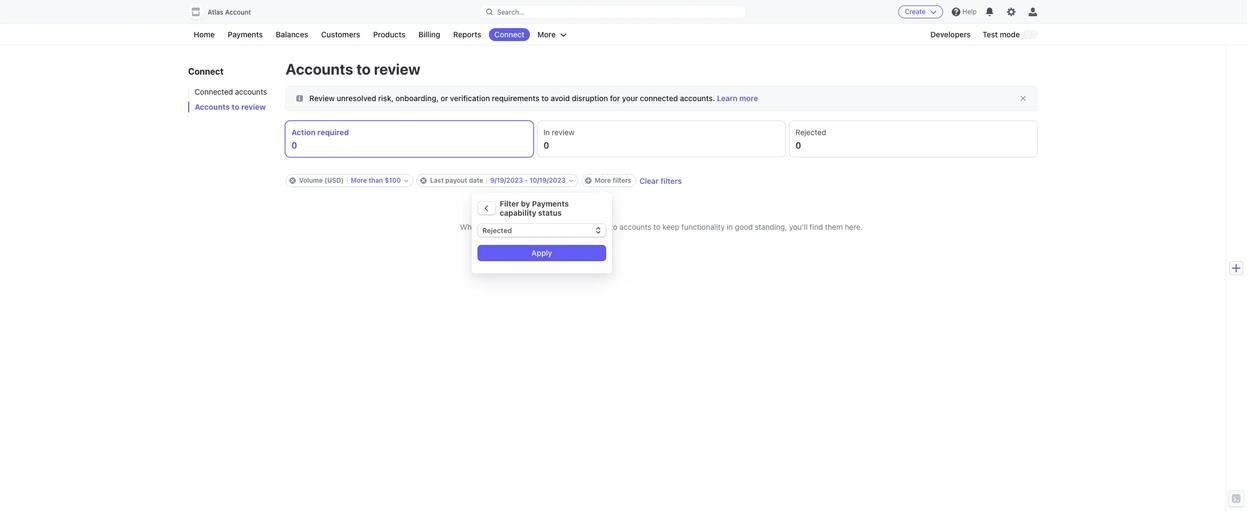 Task type: describe. For each thing, give the bounding box(es) containing it.
home link
[[188, 28, 220, 41]]

help
[[963, 8, 977, 16]]

atlas
[[208, 8, 223, 16]]

more button
[[532, 28, 572, 41]]

more
[[740, 94, 758, 103]]

1 horizontal spatial accounts to review
[[286, 60, 421, 78]]

onboarding,
[[396, 94, 439, 103]]

clear filters
[[640, 176, 682, 185]]

Search… text field
[[480, 5, 746, 19]]

0 vertical spatial payments
[[228, 30, 263, 39]]

balances
[[276, 30, 308, 39]]

menu containing filter by payments capability status
[[474, 195, 606, 261]]

0 for in review 0
[[544, 141, 549, 150]]

payments link
[[222, 28, 268, 41]]

filters for clear filters
[[661, 176, 682, 185]]

required
[[317, 128, 349, 137]]

remove volume (usd) image
[[289, 177, 296, 184]]

connected accounts
[[195, 87, 267, 96]]

more for more filters
[[595, 176, 611, 184]]

them
[[825, 222, 843, 231]]

10/19/2023
[[530, 176, 566, 184]]

accounts to review inside accounts to review link
[[195, 102, 266, 111]]

products link
[[368, 28, 411, 41]]

action required 0
[[292, 128, 349, 150]]

keep
[[663, 222, 680, 231]]

developers
[[931, 30, 971, 39]]

disruption
[[572, 94, 608, 103]]

mode
[[1000, 30, 1020, 39]]

unresolved
[[337, 94, 376, 103]]

your
[[622, 94, 638, 103]]

more than $100
[[351, 176, 401, 184]]

connected
[[195, 87, 233, 96]]

edit last payout date image
[[569, 178, 573, 183]]

customers link
[[316, 28, 366, 41]]

developers link
[[925, 28, 976, 41]]

test mode
[[983, 30, 1020, 39]]

last
[[430, 176, 444, 184]]

in
[[544, 128, 550, 137]]

help button
[[948, 3, 981, 21]]

9/19/2023
[[490, 176, 523, 184]]

volume (usd)
[[299, 176, 344, 184]]

0 horizontal spatial connect
[[188, 67, 224, 76]]

learn
[[717, 94, 738, 103]]

0 horizontal spatial review
[[241, 102, 266, 111]]

0 vertical spatial accounts
[[235, 87, 267, 96]]

0 inside rejected 0
[[796, 141, 801, 150]]

date
[[469, 176, 483, 184]]

payments inside filter by payments capability status
[[532, 199, 569, 208]]

filter by payments capability status
[[500, 199, 569, 217]]

home
[[194, 30, 215, 39]]

capability
[[500, 208, 536, 217]]

(usd)
[[324, 176, 344, 184]]

clear filters button
[[640, 176, 682, 185]]

standing,
[[755, 222, 787, 231]]

0 vertical spatial review
[[374, 60, 421, 78]]

by
[[521, 199, 530, 208]]

tab list containing 0
[[286, 121, 1037, 157]]

volume
[[299, 176, 323, 184]]

0 vertical spatial accounts
[[286, 60, 353, 78]]

add more filters image
[[585, 177, 592, 184]]

in
[[727, 222, 733, 231]]

connected
[[640, 94, 678, 103]]

functionality
[[682, 222, 725, 231]]

review inside in review 0
[[552, 128, 575, 137]]

apply button
[[478, 246, 606, 261]]

atlas account button
[[188, 4, 262, 19]]

to left keep
[[654, 222, 661, 231]]

requirements
[[492, 94, 540, 103]]

updates
[[580, 222, 608, 231]]

0 vertical spatial connect
[[494, 30, 525, 39]]



Task type: vqa. For each thing, say whether or not it's contained in the screenshot.
than
yes



Task type: locate. For each thing, give the bounding box(es) containing it.
1 vertical spatial accounts to review
[[195, 102, 266, 111]]

accounts inside accounts to review link
[[195, 102, 230, 111]]

1 horizontal spatial payments
[[532, 199, 569, 208]]

than
[[369, 176, 383, 184]]

last payout date
[[430, 176, 483, 184]]

atlas account
[[208, 8, 251, 16]]

rejected
[[796, 128, 826, 137]]

review up risk,
[[374, 60, 421, 78]]

accounts
[[286, 60, 353, 78], [195, 102, 230, 111]]

review right in
[[552, 128, 575, 137]]

more inside button
[[538, 30, 556, 39]]

0 horizontal spatial accounts
[[195, 102, 230, 111]]

1 horizontal spatial filters
[[661, 176, 682, 185]]

balances link
[[270, 28, 314, 41]]

accounts up review
[[286, 60, 353, 78]]

1 0 from the left
[[292, 141, 297, 150]]

or
[[441, 94, 448, 103]]

0 vertical spatial svg image
[[296, 95, 303, 102]]

1 horizontal spatial accounts
[[286, 60, 353, 78]]

payments
[[228, 30, 263, 39], [532, 199, 569, 208]]

2 horizontal spatial review
[[552, 128, 575, 137]]

more for more than $100
[[351, 176, 367, 184]]

0 inside action required 0
[[292, 141, 297, 150]]

Search… search field
[[480, 5, 746, 19]]

learn more link
[[717, 94, 758, 103]]

1 vertical spatial payments
[[532, 199, 569, 208]]

1 horizontal spatial connect
[[494, 30, 525, 39]]

to
[[356, 60, 371, 78], [542, 94, 549, 103], [232, 102, 239, 111], [550, 222, 557, 231], [611, 222, 618, 231], [654, 222, 661, 231]]

connect up connected on the left of page
[[188, 67, 224, 76]]

create
[[905, 8, 926, 16]]

reports link
[[448, 28, 487, 41]]

remove last payout date image
[[420, 177, 427, 184]]

connected accounts link
[[188, 87, 275, 97]]

for
[[610, 94, 620, 103]]

1 vertical spatial svg image
[[484, 205, 490, 212]]

0 vertical spatial accounts to review
[[286, 60, 421, 78]]

2 horizontal spatial 0
[[796, 141, 801, 150]]

find
[[810, 222, 823, 231]]

create button
[[899, 5, 943, 18]]

1 vertical spatial accounts
[[620, 222, 652, 231]]

0 horizontal spatial svg image
[[296, 95, 303, 102]]

rejected 0
[[796, 128, 826, 150]]

apply
[[532, 248, 552, 257]]

0 for action required 0
[[292, 141, 297, 150]]

0 down the rejected
[[796, 141, 801, 150]]

requires
[[505, 222, 534, 231]]

more right connect link
[[538, 30, 556, 39]]

more
[[538, 30, 556, 39], [351, 176, 367, 184], [595, 176, 611, 184]]

0 horizontal spatial more
[[351, 176, 367, 184]]

filters
[[661, 176, 682, 185], [613, 176, 631, 184]]

products
[[373, 30, 406, 39]]

connect link
[[489, 28, 530, 41]]

review unresolved risk, onboarding, or verification requirements to avoid disruption for your connected accounts. learn more
[[309, 94, 758, 103]]

filter
[[500, 199, 519, 208]]

customers
[[321, 30, 360, 39]]

0 down the action
[[292, 141, 297, 150]]

risk,
[[378, 94, 394, 103]]

more filters
[[595, 176, 631, 184]]

search…
[[497, 8, 525, 16]]

accounts
[[235, 87, 267, 96], [620, 222, 652, 231]]

svg image
[[296, 95, 303, 102], [484, 205, 490, 212]]

to up "unresolved"
[[356, 60, 371, 78]]

you
[[536, 222, 548, 231]]

more left the than
[[351, 176, 367, 184]]

0 horizontal spatial accounts to review
[[195, 102, 266, 111]]

accounts to review down connected accounts link
[[195, 102, 266, 111]]

when stripe requires you to make updates to accounts to keep functionality in good standing, you'll find them here.
[[460, 222, 863, 231]]

reports
[[453, 30, 481, 39]]

0 horizontal spatial 0
[[292, 141, 297, 150]]

to right updates
[[611, 222, 618, 231]]

billing link
[[413, 28, 446, 41]]

when
[[460, 222, 480, 231]]

to down connected accounts link
[[232, 102, 239, 111]]

filters right 'clear'
[[661, 176, 682, 185]]

svg image left review
[[296, 95, 303, 102]]

-
[[525, 176, 528, 184]]

payments down the 10/19/2023
[[532, 199, 569, 208]]

clear
[[640, 176, 659, 185]]

filters left 'clear'
[[613, 176, 631, 184]]

1 vertical spatial connect
[[188, 67, 224, 76]]

payments down account at the left top of the page
[[228, 30, 263, 39]]

1 horizontal spatial more
[[538, 30, 556, 39]]

more for more
[[538, 30, 556, 39]]

connect
[[494, 30, 525, 39], [188, 67, 224, 76]]

review down connected accounts link
[[241, 102, 266, 111]]

accounts left keep
[[620, 222, 652, 231]]

action
[[292, 128, 316, 137]]

test
[[983, 30, 998, 39]]

3 0 from the left
[[796, 141, 801, 150]]

you'll
[[789, 222, 808, 231]]

1 horizontal spatial accounts
[[620, 222, 652, 231]]

payout
[[445, 176, 467, 184]]

avoid
[[551, 94, 570, 103]]

good
[[735, 222, 753, 231]]

1 vertical spatial review
[[241, 102, 266, 111]]

status
[[538, 208, 562, 217]]

review
[[309, 94, 335, 103]]

9/19/2023 - 10/19/2023
[[490, 176, 566, 184]]

1 horizontal spatial svg image
[[484, 205, 490, 212]]

1 horizontal spatial 0
[[544, 141, 549, 150]]

to left avoid in the left of the page
[[542, 94, 549, 103]]

accounts to review
[[286, 60, 421, 78], [195, 102, 266, 111]]

verification
[[450, 94, 490, 103]]

svg image up stripe
[[484, 205, 490, 212]]

billing
[[418, 30, 440, 39]]

2 horizontal spatial more
[[595, 176, 611, 184]]

tab list
[[286, 121, 1037, 157]]

0 horizontal spatial payments
[[228, 30, 263, 39]]

accounts to review link
[[188, 102, 275, 113]]

2 vertical spatial review
[[552, 128, 575, 137]]

0 down in
[[544, 141, 549, 150]]

connect down search…
[[494, 30, 525, 39]]

edit volume (usd) image
[[404, 178, 408, 183]]

1 horizontal spatial review
[[374, 60, 421, 78]]

more right add more filters image
[[595, 176, 611, 184]]

filters for more filters
[[613, 176, 631, 184]]

menu
[[474, 195, 606, 261]]

clear filters toolbar
[[286, 174, 1037, 187]]

stripe
[[482, 222, 503, 231]]

0
[[292, 141, 297, 150], [544, 141, 549, 150], [796, 141, 801, 150]]

accounts down connected on the left of page
[[195, 102, 230, 111]]

0 inside in review 0
[[544, 141, 549, 150]]

accounts up accounts to review link
[[235, 87, 267, 96]]

accounts.
[[680, 94, 715, 103]]

make
[[559, 222, 578, 231]]

here.
[[845, 222, 863, 231]]

2 0 from the left
[[544, 141, 549, 150]]

1 vertical spatial accounts
[[195, 102, 230, 111]]

in review 0
[[544, 128, 575, 150]]

accounts to review up "unresolved"
[[286, 60, 421, 78]]

to right you
[[550, 222, 557, 231]]

account
[[225, 8, 251, 16]]

notifications image
[[985, 8, 994, 16]]

0 horizontal spatial accounts
[[235, 87, 267, 96]]

$100
[[385, 176, 401, 184]]

0 horizontal spatial filters
[[613, 176, 631, 184]]



